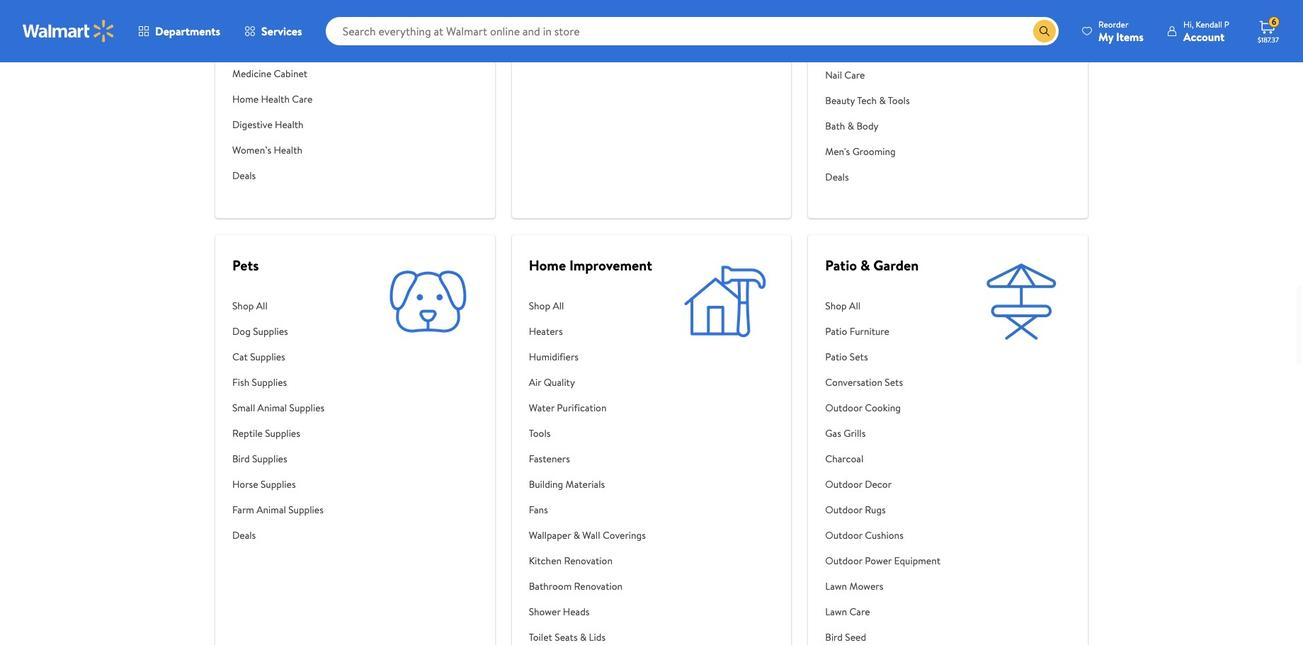 Task type: locate. For each thing, give the bounding box(es) containing it.
outdoor up gas grills
[[826, 401, 863, 415]]

outdoor down charcoal
[[826, 478, 863, 492]]

home left improvement
[[529, 256, 566, 275]]

shop up patio furniture
[[826, 299, 847, 313]]

1 outdoor from the top
[[826, 401, 863, 415]]

home for home health care
[[232, 92, 259, 106]]

1 vertical spatial animal
[[257, 503, 286, 517]]

1 vertical spatial renovation
[[574, 580, 623, 594]]

all up patio furniture
[[850, 299, 861, 313]]

bird inside bird seed 'link'
[[826, 631, 843, 645]]

departments button
[[126, 14, 232, 48]]

shop all up heaters
[[529, 299, 564, 313]]

0 vertical spatial bird
[[232, 452, 250, 466]]

outdoor cushions
[[826, 529, 904, 543]]

outdoor down outdoor rugs
[[826, 529, 863, 543]]

lawn for lawn mowers
[[826, 580, 848, 594]]

materials
[[566, 478, 605, 492]]

care right nail
[[845, 68, 866, 82]]

health down digestive health link
[[274, 143, 303, 157]]

home health care
[[232, 92, 313, 106]]

1 vertical spatial health
[[275, 118, 304, 132]]

1 horizontal spatial tools
[[888, 94, 910, 108]]

shop all link for pets
[[232, 293, 325, 319]]

4 outdoor from the top
[[826, 529, 863, 543]]

equipment
[[895, 554, 941, 568]]

outdoor down outdoor decor in the bottom right of the page
[[826, 503, 863, 517]]

bird supplies link
[[232, 446, 325, 472]]

2 horizontal spatial shop all link
[[826, 293, 941, 319]]

all for pets
[[256, 299, 268, 313]]

1 shop all link from the left
[[232, 293, 325, 319]]

1 lawn from the top
[[826, 580, 848, 594]]

& for bath & body
[[848, 119, 855, 133]]

1 patio from the top
[[826, 256, 858, 275]]

1 horizontal spatial sets
[[885, 376, 904, 390]]

sets inside conversation sets link
[[885, 376, 904, 390]]

patio for patio sets
[[826, 350, 848, 364]]

animal down "horse supplies" link
[[257, 503, 286, 517]]

hi, kendall p account
[[1184, 18, 1230, 44]]

grooming
[[853, 145, 896, 159]]

conversation sets link
[[826, 370, 941, 395]]

6
[[1272, 16, 1277, 28]]

outdoor power equipment
[[826, 554, 941, 568]]

1 horizontal spatial shop all
[[529, 299, 564, 313]]

building materials link
[[529, 472, 662, 497]]

care right the hair
[[846, 17, 867, 31]]

reptile supplies link
[[232, 421, 325, 446]]

lawn care link
[[826, 600, 941, 625]]

& right the bath
[[848, 119, 855, 133]]

bathroom renovation
[[529, 580, 623, 594]]

lawn
[[826, 580, 848, 594], [826, 605, 848, 619]]

tools right "tech"
[[888, 94, 910, 108]]

3 patio from the top
[[826, 350, 848, 364]]

outdoor for outdoor cooking
[[826, 401, 863, 415]]

2 vertical spatial health
[[274, 143, 303, 157]]

patio sets link
[[826, 344, 941, 370]]

3 shop all from the left
[[826, 299, 861, 313]]

reorder
[[1099, 18, 1129, 30]]

0 horizontal spatial sets
[[850, 350, 868, 364]]

0 vertical spatial sets
[[850, 350, 868, 364]]

fasteners link
[[529, 446, 662, 472]]

cat
[[232, 350, 248, 364]]

grills
[[844, 427, 866, 441]]

supplies for dog supplies
[[253, 325, 288, 339]]

0 horizontal spatial shop all link
[[232, 293, 325, 319]]

fish supplies link
[[232, 370, 325, 395]]

kitchen
[[529, 554, 562, 568]]

2 patio from the top
[[826, 325, 848, 339]]

shop all up patio furniture
[[826, 299, 861, 313]]

home improvement link
[[529, 256, 653, 275]]

wellness
[[270, 16, 307, 30]]

heads
[[563, 605, 590, 619]]

$187.37
[[1259, 35, 1280, 45]]

2 outdoor from the top
[[826, 478, 863, 492]]

2 vertical spatial patio
[[826, 350, 848, 364]]

kitchen renovation link
[[529, 548, 662, 574]]

shop all link for patio & garden
[[826, 293, 941, 319]]

departments
[[155, 23, 220, 39]]

1 horizontal spatial shop all link
[[529, 293, 662, 319]]

walmart image
[[23, 20, 115, 43]]

patio
[[826, 256, 858, 275], [826, 325, 848, 339], [826, 350, 848, 364]]

0 vertical spatial patio
[[826, 256, 858, 275]]

1 vertical spatial tools
[[529, 427, 551, 441]]

renovation down wallpaper & wall coverings
[[564, 554, 613, 568]]

0 vertical spatial health
[[261, 92, 290, 106]]

outdoor for outdoor cushions
[[826, 529, 863, 543]]

supplies down the reptile supplies
[[252, 452, 287, 466]]

supplies for bird supplies
[[252, 452, 287, 466]]

bird left seed
[[826, 631, 843, 645]]

lawn inside "link"
[[826, 580, 848, 594]]

dog supplies link
[[232, 319, 325, 344]]

5 outdoor from the top
[[826, 554, 863, 568]]

3 shop all link from the left
[[826, 293, 941, 319]]

2 lawn from the top
[[826, 605, 848, 619]]

hair
[[826, 17, 844, 31]]

1 vertical spatial home
[[529, 256, 566, 275]]

lawn mowers
[[826, 580, 884, 594]]

sets for patio sets
[[850, 350, 868, 364]]

patio & garden link
[[826, 256, 919, 275]]

2 shop all link from the left
[[529, 293, 662, 319]]

water
[[529, 401, 555, 415]]

tools
[[888, 94, 910, 108], [529, 427, 551, 441]]

1 shop all from the left
[[232, 299, 268, 313]]

outdoor for outdoor power equipment
[[826, 554, 863, 568]]

1 vertical spatial lawn
[[826, 605, 848, 619]]

shower heads link
[[529, 600, 662, 625]]

services button
[[232, 14, 314, 48]]

& left garden
[[861, 256, 871, 275]]

search icon image
[[1040, 26, 1051, 37]]

air quality
[[529, 376, 575, 390]]

0 vertical spatial tools
[[888, 94, 910, 108]]

patio left garden
[[826, 256, 858, 275]]

items
[[1117, 29, 1144, 44]]

bird for bird supplies
[[232, 452, 250, 466]]

beauty tech & tools
[[826, 94, 910, 108]]

Walmart Site-Wide search field
[[326, 17, 1059, 45]]

sets inside patio sets link
[[850, 350, 868, 364]]

power
[[865, 554, 892, 568]]

patio up conversation
[[826, 350, 848, 364]]

patio for patio & garden
[[826, 256, 858, 275]]

&
[[880, 94, 886, 108], [848, 119, 855, 133], [861, 256, 871, 275], [574, 529, 580, 543], [580, 631, 587, 645]]

patio furniture
[[826, 325, 890, 339]]

toilet
[[529, 631, 553, 645]]

wall
[[583, 529, 601, 543]]

& left lids
[[580, 631, 587, 645]]

shop all up dog
[[232, 299, 268, 313]]

home health care link
[[232, 86, 379, 112]]

shop all link
[[232, 293, 325, 319], [529, 293, 662, 319], [826, 293, 941, 319]]

0 vertical spatial renovation
[[564, 554, 613, 568]]

outdoor power equipment link
[[826, 548, 941, 574]]

care for lawn care
[[850, 605, 871, 619]]

1 vertical spatial bird
[[826, 631, 843, 645]]

health down the home health care link
[[275, 118, 304, 132]]

conversation
[[826, 376, 883, 390]]

bird seed
[[826, 631, 867, 645]]

all up heaters
[[553, 299, 564, 313]]

horse supplies link
[[232, 472, 325, 497]]

supplies for reptile supplies
[[265, 427, 300, 441]]

sets
[[850, 350, 868, 364], [885, 376, 904, 390]]

bird
[[232, 452, 250, 466], [826, 631, 843, 645]]

supplies up cat supplies link
[[253, 325, 288, 339]]

1 horizontal spatial home
[[529, 256, 566, 275]]

account
[[1184, 29, 1225, 44]]

renovation down kitchen renovation link
[[574, 580, 623, 594]]

2 shop all from the left
[[529, 299, 564, 313]]

all
[[256, 16, 268, 30], [256, 299, 268, 313], [553, 299, 564, 313], [850, 299, 861, 313]]

sets up outdoor cooking link
[[885, 376, 904, 390]]

shop up diabetes
[[232, 16, 254, 30]]

decor
[[865, 478, 892, 492]]

health down 'medicine cabinet'
[[261, 92, 290, 106]]

seed
[[846, 631, 867, 645]]

& for wallpaper & wall coverings
[[574, 529, 580, 543]]

supplies down "horse supplies" link
[[289, 503, 324, 517]]

all up dog supplies
[[256, 299, 268, 313]]

shop all link for home improvement
[[529, 293, 662, 319]]

supplies inside 'link'
[[252, 452, 287, 466]]

supplies for fish supplies
[[252, 376, 287, 390]]

medicine
[[232, 67, 272, 81]]

humidifiers
[[529, 350, 579, 364]]

fragrance link
[[826, 37, 934, 62]]

animal up the reptile supplies
[[258, 401, 287, 415]]

2 horizontal spatial shop all
[[826, 299, 861, 313]]

toilet seats & lids link
[[529, 625, 662, 646]]

3 outdoor from the top
[[826, 503, 863, 517]]

outdoor up lawn mowers
[[826, 554, 863, 568]]

1 vertical spatial patio
[[826, 325, 848, 339]]

charcoal
[[826, 452, 864, 466]]

1 vertical spatial sets
[[885, 376, 904, 390]]

0 horizontal spatial shop all
[[232, 299, 268, 313]]

lawn up bird seed
[[826, 605, 848, 619]]

care up seed
[[850, 605, 871, 619]]

bathroom renovation link
[[529, 574, 662, 600]]

shop all link down home improvement
[[529, 293, 662, 319]]

shop up dog
[[232, 299, 254, 313]]

shop all link up the furniture
[[826, 293, 941, 319]]

outdoor inside 'link'
[[826, 554, 863, 568]]

0 vertical spatial home
[[232, 92, 259, 106]]

dog supplies
[[232, 325, 288, 339]]

patio up patio sets
[[826, 325, 848, 339]]

bird for bird seed
[[826, 631, 843, 645]]

animal for farm
[[257, 503, 286, 517]]

hi,
[[1184, 18, 1194, 30]]

bath & body
[[826, 119, 879, 133]]

0 horizontal spatial tools
[[529, 427, 551, 441]]

supplies down cat supplies link
[[252, 376, 287, 390]]

humidifiers link
[[529, 344, 662, 370]]

cooking
[[865, 401, 901, 415]]

lawn up the lawn care
[[826, 580, 848, 594]]

bird inside bird supplies 'link'
[[232, 452, 250, 466]]

shop up heaters
[[529, 299, 551, 313]]

p
[[1225, 18, 1230, 30]]

supplies down small animal supplies link
[[265, 427, 300, 441]]

supplies up farm animal supplies link
[[261, 478, 296, 492]]

sets down patio furniture
[[850, 350, 868, 364]]

bird up horse
[[232, 452, 250, 466]]

0 vertical spatial lawn
[[826, 580, 848, 594]]

0 horizontal spatial bird
[[232, 452, 250, 466]]

men's
[[826, 145, 851, 159]]

home down medicine at the left top of page
[[232, 92, 259, 106]]

1 horizontal spatial bird
[[826, 631, 843, 645]]

supplies down dog supplies
[[250, 350, 285, 364]]

fans
[[529, 503, 548, 517]]

0 horizontal spatial home
[[232, 92, 259, 106]]

gas grills link
[[826, 421, 941, 446]]

supplies
[[253, 325, 288, 339], [250, 350, 285, 364], [252, 376, 287, 390], [290, 401, 325, 415], [265, 427, 300, 441], [252, 452, 287, 466], [261, 478, 296, 492], [289, 503, 324, 517]]

deals link
[[529, 11, 614, 37], [232, 163, 379, 188], [826, 164, 934, 190], [232, 523, 325, 548]]

shop all for home improvement
[[529, 299, 564, 313]]

shop all link up dog supplies
[[232, 293, 325, 319]]

charcoal link
[[826, 446, 941, 472]]

& left wall
[[574, 529, 580, 543]]

0 vertical spatial animal
[[258, 401, 287, 415]]

tools down water
[[529, 427, 551, 441]]



Task type: describe. For each thing, give the bounding box(es) containing it.
& for patio & garden
[[861, 256, 871, 275]]

health for home
[[261, 92, 290, 106]]

cat supplies link
[[232, 344, 325, 370]]

renovation for bathroom renovation
[[574, 580, 623, 594]]

women's health
[[232, 143, 303, 157]]

gas
[[826, 427, 842, 441]]

hair care link
[[826, 11, 934, 37]]

hair care
[[826, 17, 867, 31]]

outdoor cooking link
[[826, 395, 941, 421]]

shop all for pets
[[232, 299, 268, 313]]

outdoor rugs
[[826, 503, 886, 517]]

farm animal supplies link
[[232, 497, 325, 523]]

patio furniture link
[[826, 319, 941, 344]]

tech
[[858, 94, 877, 108]]

air quality link
[[529, 370, 662, 395]]

renovation for kitchen renovation
[[564, 554, 613, 568]]

bathroom
[[529, 580, 572, 594]]

lids
[[589, 631, 606, 645]]

all for home improvement
[[553, 299, 564, 313]]

building materials
[[529, 478, 605, 492]]

home improvement
[[529, 256, 653, 275]]

reptile
[[232, 427, 263, 441]]

my
[[1099, 29, 1114, 44]]

shop all for patio & garden
[[826, 299, 861, 313]]

seats
[[555, 631, 578, 645]]

animal for small
[[258, 401, 287, 415]]

patio for patio furniture
[[826, 325, 848, 339]]

all for patio & garden
[[850, 299, 861, 313]]

supplies for horse supplies
[[261, 478, 296, 492]]

kitchen renovation
[[529, 554, 613, 568]]

digestive health
[[232, 118, 304, 132]]

care for hair care
[[846, 17, 867, 31]]

diabetes management
[[232, 41, 329, 55]]

pets
[[232, 256, 259, 275]]

conversation sets
[[826, 376, 904, 390]]

kendall
[[1196, 18, 1223, 30]]

fish
[[232, 376, 250, 390]]

dog
[[232, 325, 251, 339]]

care for nail care
[[845, 68, 866, 82]]

lawn mowers link
[[826, 574, 941, 600]]

heaters
[[529, 325, 563, 339]]

bird seed link
[[826, 625, 941, 646]]

supplies for cat supplies
[[250, 350, 285, 364]]

care down medicine cabinet link
[[292, 92, 313, 106]]

wallpaper & wall coverings
[[529, 529, 646, 543]]

fragrance
[[826, 43, 869, 57]]

water purification
[[529, 401, 607, 415]]

wallpaper & wall coverings link
[[529, 523, 662, 548]]

cabinet
[[274, 67, 308, 81]]

home for home improvement
[[529, 256, 566, 275]]

nail care
[[826, 68, 866, 82]]

fish supplies
[[232, 376, 287, 390]]

air
[[529, 376, 542, 390]]

tools inside tools link
[[529, 427, 551, 441]]

patio & garden
[[826, 256, 919, 275]]

all left wellness
[[256, 16, 268, 30]]

horse
[[232, 478, 258, 492]]

supplies up reptile supplies link
[[290, 401, 325, 415]]

shop for pets
[[232, 299, 254, 313]]

nail care link
[[826, 62, 934, 88]]

sets for conversation sets
[[885, 376, 904, 390]]

shop all wellness
[[232, 16, 307, 30]]

rugs
[[865, 503, 886, 517]]

tools link
[[529, 421, 662, 446]]

health for digestive
[[275, 118, 304, 132]]

bath & body link
[[826, 113, 934, 139]]

toilet seats & lids
[[529, 631, 606, 645]]

services
[[262, 23, 302, 39]]

fans link
[[529, 497, 662, 523]]

women's
[[232, 143, 272, 157]]

building
[[529, 478, 564, 492]]

garden
[[874, 256, 919, 275]]

health for women's
[[274, 143, 303, 157]]

women's health link
[[232, 137, 379, 163]]

wallpaper
[[529, 529, 571, 543]]

outdoor decor
[[826, 478, 892, 492]]

furniture
[[850, 325, 890, 339]]

outdoor for outdoor decor
[[826, 478, 863, 492]]

outdoor rugs link
[[826, 497, 941, 523]]

outdoor for outdoor rugs
[[826, 503, 863, 517]]

reorder my items
[[1099, 18, 1144, 44]]

6 $187.37
[[1259, 16, 1280, 45]]

coverings
[[603, 529, 646, 543]]

shop for home improvement
[[529, 299, 551, 313]]

lawn for lawn care
[[826, 605, 848, 619]]

heaters link
[[529, 319, 662, 344]]

nail
[[826, 68, 843, 82]]

farm
[[232, 503, 254, 517]]

improvement
[[570, 256, 653, 275]]

bird supplies
[[232, 452, 287, 466]]

purification
[[557, 401, 607, 415]]

& right "tech"
[[880, 94, 886, 108]]

bath
[[826, 119, 846, 133]]

Search search field
[[326, 17, 1059, 45]]

gas grills
[[826, 427, 866, 441]]

patio sets
[[826, 350, 868, 364]]

outdoor cushions link
[[826, 523, 941, 548]]

tools inside beauty tech & tools link
[[888, 94, 910, 108]]

body
[[857, 119, 879, 133]]

shop for patio & garden
[[826, 299, 847, 313]]

lawn care
[[826, 605, 871, 619]]



Task type: vqa. For each thing, say whether or not it's contained in the screenshot.
the Supplies inside the Cat Supplies link
yes



